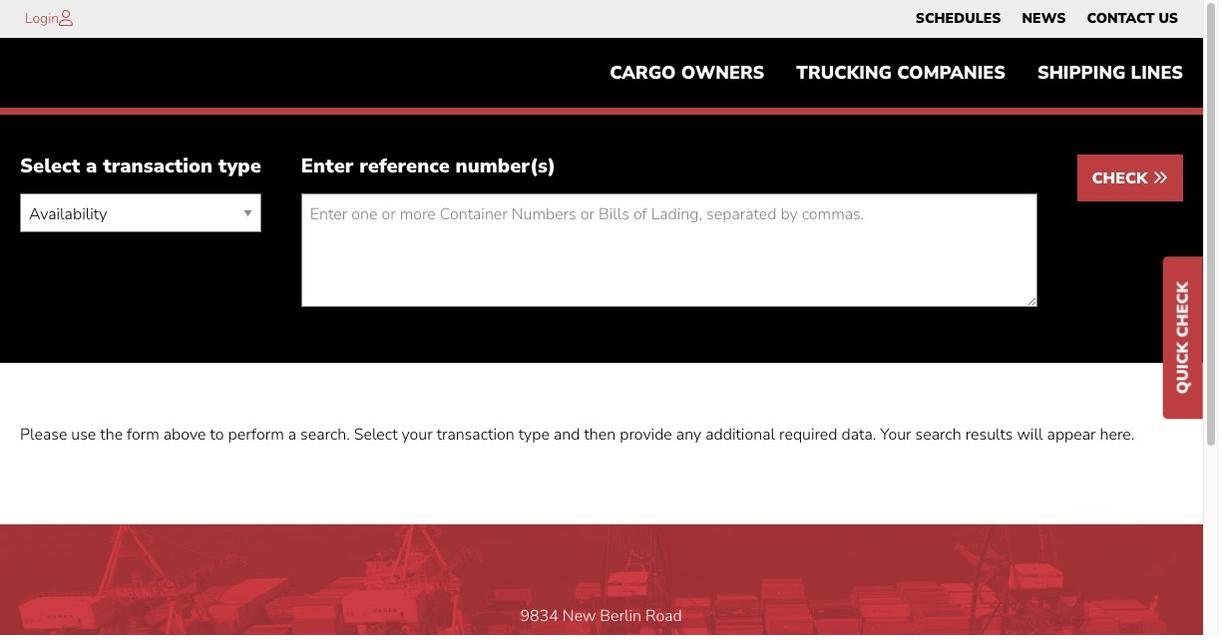Task type: vqa. For each thing, say whether or not it's contained in the screenshot.
Check
yes



Task type: locate. For each thing, give the bounding box(es) containing it.
1 vertical spatial menu bar
[[594, 53, 1200, 93]]

1 vertical spatial select
[[354, 425, 398, 447]]

1 horizontal spatial type
[[519, 425, 550, 447]]

0 horizontal spatial transaction
[[103, 153, 213, 180]]

check
[[1093, 168, 1153, 190], [1173, 282, 1195, 337]]

any
[[677, 425, 702, 447]]

1 horizontal spatial transaction
[[437, 425, 515, 447]]

us
[[1159, 9, 1179, 28]]

1 vertical spatial type
[[519, 425, 550, 447]]

contact
[[1087, 9, 1155, 28]]

new
[[563, 606, 596, 628]]

provide
[[620, 425, 673, 447]]

0 vertical spatial check
[[1093, 168, 1153, 190]]

road
[[646, 606, 683, 628]]

1 horizontal spatial select
[[354, 425, 398, 447]]

0 horizontal spatial type
[[218, 153, 261, 180]]

menu bar down 'schedules' link
[[594, 53, 1200, 93]]

0 horizontal spatial check
[[1093, 168, 1153, 190]]

1 horizontal spatial check
[[1173, 282, 1195, 337]]

menu bar
[[906, 5, 1189, 33], [594, 53, 1200, 93]]

trucking companies link
[[781, 53, 1022, 93]]

companies
[[898, 61, 1006, 85]]

perform
[[228, 425, 284, 447]]

user image
[[59, 10, 73, 26]]

here.
[[1101, 425, 1135, 447]]

search
[[916, 425, 962, 447]]

schedules link
[[916, 5, 1002, 33]]

please use the form above to perform a search. select your transaction type and then provide any additional required data. your search results will appear here.
[[20, 425, 1135, 447]]

1 vertical spatial transaction
[[437, 425, 515, 447]]

0 horizontal spatial select
[[20, 153, 80, 180]]

contact us
[[1087, 9, 1179, 28]]

please
[[20, 425, 67, 447]]

0 vertical spatial menu bar
[[906, 5, 1189, 33]]

contact us link
[[1087, 5, 1179, 33]]

transaction
[[103, 153, 213, 180], [437, 425, 515, 447]]

news
[[1023, 9, 1066, 28]]

cargo owners link
[[594, 53, 781, 93]]

type left and
[[519, 425, 550, 447]]

your
[[881, 425, 912, 447]]

quick check link
[[1164, 257, 1204, 419]]

select
[[20, 153, 80, 180], [354, 425, 398, 447]]

type
[[218, 153, 261, 180], [519, 425, 550, 447]]

type left enter
[[218, 153, 261, 180]]

menu bar up the shipping
[[906, 5, 1189, 33]]

shipping
[[1038, 61, 1126, 85]]

use
[[71, 425, 96, 447]]

0 horizontal spatial a
[[86, 153, 97, 180]]

Enter reference number(s) text field
[[301, 194, 1038, 308]]

1 vertical spatial a
[[288, 425, 297, 447]]

cargo
[[610, 61, 676, 85]]

a
[[86, 153, 97, 180], [288, 425, 297, 447]]



Task type: describe. For each thing, give the bounding box(es) containing it.
additional
[[706, 425, 776, 447]]

shipping lines link
[[1022, 53, 1200, 93]]

shipping lines
[[1038, 61, 1184, 85]]

required
[[780, 425, 838, 447]]

login
[[25, 9, 59, 28]]

9834 new berlin road
[[520, 606, 683, 628]]

menu bar containing cargo owners
[[594, 53, 1200, 93]]

0 vertical spatial transaction
[[103, 153, 213, 180]]

number(s)
[[456, 153, 556, 180]]

news link
[[1023, 5, 1066, 33]]

enter
[[301, 153, 354, 180]]

1 horizontal spatial a
[[288, 425, 297, 447]]

and
[[554, 425, 580, 447]]

cargo owners
[[610, 61, 765, 85]]

your
[[402, 425, 433, 447]]

angle double right image
[[1153, 170, 1169, 186]]

results
[[966, 425, 1014, 447]]

will
[[1018, 425, 1044, 447]]

data.
[[842, 425, 877, 447]]

the
[[100, 425, 123, 447]]

berlin
[[600, 606, 642, 628]]

0 vertical spatial select
[[20, 153, 80, 180]]

9834 new berlin road footer
[[0, 525, 1204, 636]]

0 vertical spatial a
[[86, 153, 97, 180]]

above
[[163, 425, 206, 447]]

search.
[[301, 425, 350, 447]]

check button
[[1078, 155, 1184, 202]]

quick
[[1173, 342, 1195, 394]]

appear
[[1048, 425, 1097, 447]]

1 vertical spatial check
[[1173, 282, 1195, 337]]

menu bar containing schedules
[[906, 5, 1189, 33]]

trucking
[[797, 61, 892, 85]]

reference
[[359, 153, 450, 180]]

9834
[[520, 606, 559, 628]]

form
[[127, 425, 159, 447]]

login link
[[25, 9, 59, 28]]

enter reference number(s)
[[301, 153, 556, 180]]

lines
[[1132, 61, 1184, 85]]

owners
[[682, 61, 765, 85]]

to
[[210, 425, 224, 447]]

select a transaction type
[[20, 153, 261, 180]]

quick check
[[1173, 282, 1195, 394]]

check inside button
[[1093, 168, 1153, 190]]

0 vertical spatial type
[[218, 153, 261, 180]]

trucking companies
[[797, 61, 1006, 85]]

then
[[584, 425, 616, 447]]

schedules
[[916, 9, 1002, 28]]



